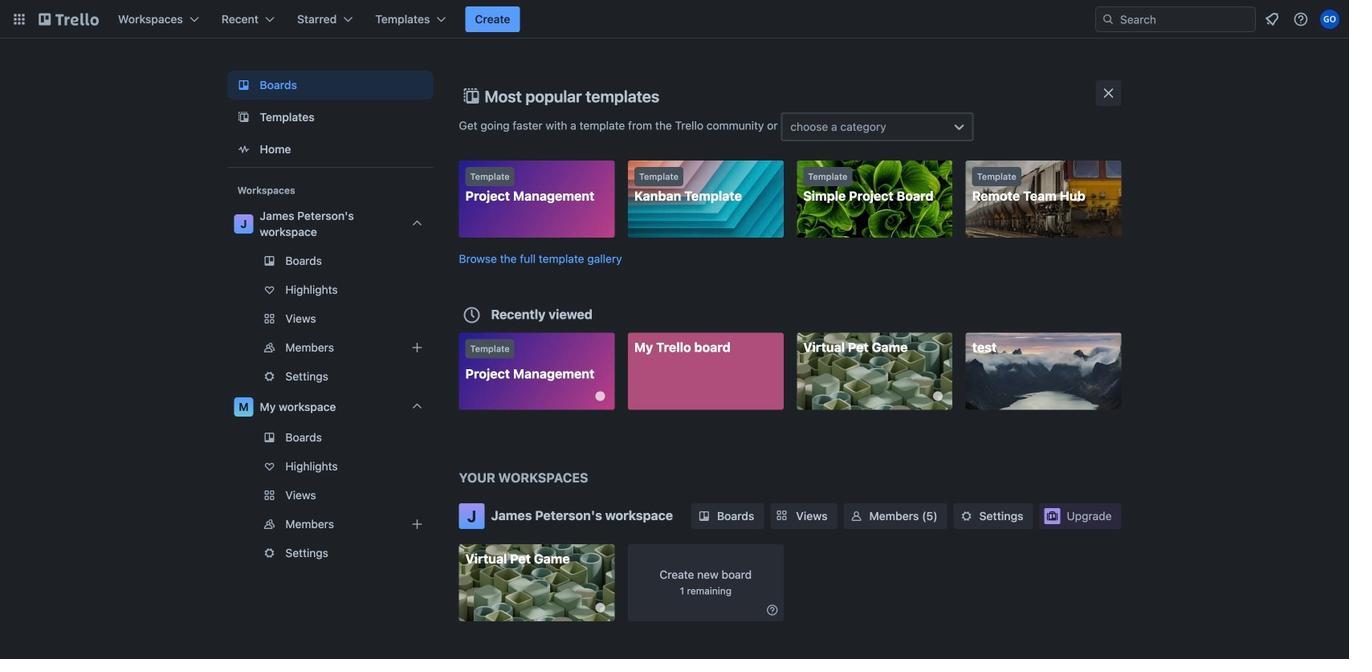 Task type: describe. For each thing, give the bounding box(es) containing it.
template board image
[[234, 108, 254, 127]]

add image
[[408, 338, 427, 358]]

Search field
[[1115, 7, 1256, 31]]

1 horizontal spatial sm image
[[849, 509, 865, 525]]

back to home image
[[39, 6, 99, 32]]

search image
[[1102, 13, 1115, 26]]

sm image
[[697, 509, 713, 525]]

2 horizontal spatial sm image
[[959, 509, 975, 525]]

home image
[[234, 140, 254, 159]]



Task type: vqa. For each thing, say whether or not it's contained in the screenshot.
search icon
yes



Task type: locate. For each thing, give the bounding box(es) containing it.
add image
[[408, 515, 427, 534]]

board image
[[234, 76, 254, 95]]

0 horizontal spatial sm image
[[765, 603, 781, 619]]

gary orlando (garyorlando) image
[[1321, 10, 1340, 29]]

open information menu image
[[1294, 11, 1310, 27]]

there is new activity on this board. image
[[596, 603, 605, 613]]

primary element
[[0, 0, 1350, 39]]

0 notifications image
[[1263, 10, 1282, 29]]

sm image
[[849, 509, 865, 525], [959, 509, 975, 525], [765, 603, 781, 619]]



